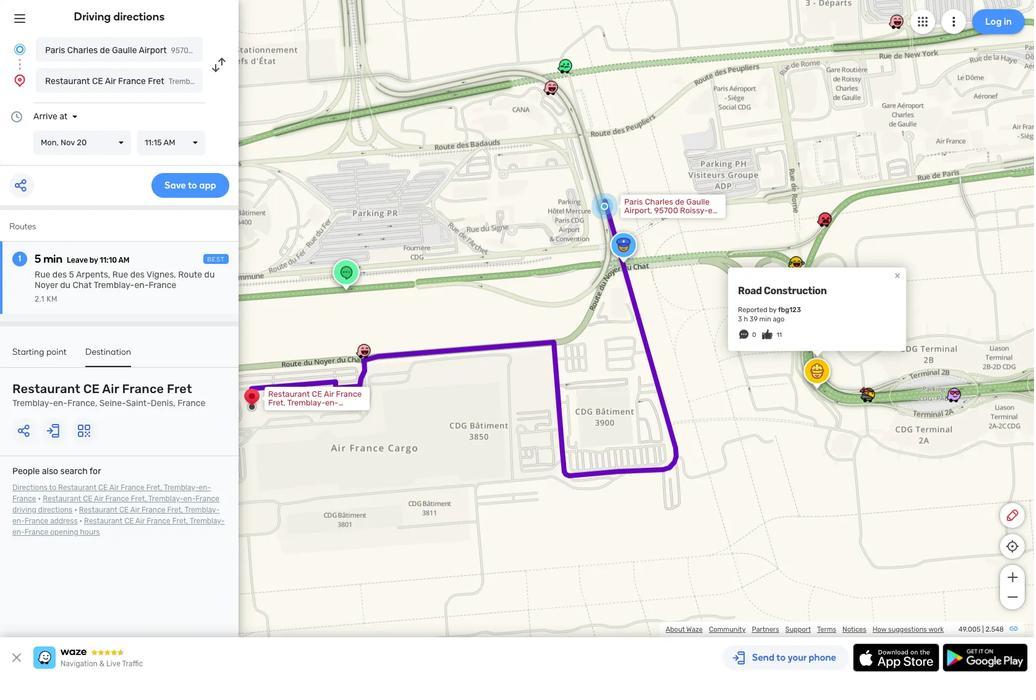 Task type: vqa. For each thing, say whether or not it's contained in the screenshot.
117.151
no



Task type: describe. For each thing, give the bounding box(es) containing it.
tremblay- inside directions to restaurant ce air france fret, tremblay-en- france
[[164, 484, 199, 492]]

france inside paris charles de gaulle airport, 95700 roissy-en- france, france
[[655, 215, 681, 224]]

airport
[[139, 45, 167, 56]]

restaurant for restaurant ce air france fret tremblay-en-france, seine-saint-denis, france
[[12, 382, 80, 397]]

community link
[[710, 626, 746, 634]]

restaurant ce air france fret button
[[36, 68, 203, 93]]

restaurant ce air france fret, tremblay- en-france opening hours
[[12, 517, 225, 537]]

2.548
[[986, 626, 1005, 634]]

air for restaurant ce air france fret, tremblay- en-france opening hours
[[136, 517, 145, 526]]

tremblay- for restaurant ce air france fret, tremblay- en-france address
[[185, 506, 220, 515]]

how
[[873, 626, 887, 634]]

routes
[[9, 221, 36, 232]]

support
[[786, 626, 812, 634]]

en- inside paris charles de gaulle airport, 95700 roissy-en- france, france
[[709, 206, 722, 215]]

0 horizontal spatial du
[[60, 280, 71, 291]]

partners link
[[753, 626, 780, 634]]

1 des from the left
[[52, 270, 67, 280]]

11:15 am
[[145, 138, 175, 147]]

fret for restaurant ce air france fret tremblay-en-france, seine-saint-denis, france
[[167, 382, 192, 397]]

notices
[[843, 626, 867, 634]]

mon,
[[41, 138, 59, 147]]

mon, nov 20 list box
[[33, 131, 131, 155]]

support link
[[786, 626, 812, 634]]

mon, nov 20
[[41, 138, 87, 147]]

destination button
[[85, 347, 131, 367]]

air for restaurant ce air france fret, tremblay-en-france driving directions
[[94, 495, 104, 504]]

address
[[50, 517, 78, 526]]

point
[[47, 347, 67, 358]]

clock image
[[9, 109, 24, 124]]

arpents,
[[76, 270, 110, 280]]

air inside directions to restaurant ce air france fret, tremblay-en- france
[[109, 484, 119, 492]]

about waze community partners support terms notices how suggestions work
[[666, 626, 945, 634]]

route
[[178, 270, 202, 280]]

zoom in image
[[1006, 570, 1021, 585]]

tremblay- inside rue des 5 arpents, rue des vignes, route du noyer du chat tremblay-en-france 2.1 km
[[94, 280, 134, 291]]

1
[[18, 254, 21, 264]]

air for restaurant ce air france fret, tremblay- en-france address
[[130, 506, 140, 515]]

5 min leave by 11:10 am
[[35, 252, 130, 266]]

about
[[666, 626, 686, 634]]

paris for paris charles de gaulle airport
[[45, 45, 65, 56]]

ce inside directions to restaurant ce air france fret, tremblay-en- france
[[98, 484, 108, 492]]

live
[[106, 660, 121, 669]]

ce for restaurant ce air france fret, tremblay-en-france driving directions
[[83, 495, 92, 504]]

starting
[[12, 347, 44, 358]]

at
[[59, 111, 68, 122]]

0 vertical spatial directions
[[114, 10, 165, 24]]

vignes,
[[147, 270, 176, 280]]

destination
[[85, 347, 131, 358]]

directions
[[12, 484, 48, 492]]

en- inside rue des 5 arpents, rue des vignes, route du noyer du chat tremblay-en-france 2.1 km
[[134, 280, 149, 291]]

5 inside rue des 5 arpents, rue des vignes, route du noyer du chat tremblay-en-france 2.1 km
[[69, 270, 74, 280]]

restaurant ce air france fret, tremblay-en-france driving directions link
[[12, 495, 219, 515]]

km
[[47, 295, 58, 304]]

gaulle for airport
[[112, 45, 137, 56]]

paris charles de gaulle airport
[[45, 45, 167, 56]]

restaurant ce air france fret
[[45, 76, 164, 87]]

arrive at
[[33, 111, 68, 122]]

starting point
[[12, 347, 67, 358]]

am inside 5 min leave by 11:10 am
[[118, 256, 130, 265]]

chat
[[73, 280, 92, 291]]

rue des 5 arpents, rue des vignes, route du noyer du chat tremblay-en-france 2.1 km
[[35, 270, 215, 304]]

denis,
[[151, 398, 176, 409]]

community
[[710, 626, 746, 634]]

2 des from the left
[[130, 270, 145, 280]]

restaurant for restaurant ce air france fret
[[45, 76, 90, 87]]

restaurant ce air france fret, tremblay- en-france opening hours link
[[12, 517, 225, 537]]

people also search for
[[12, 466, 101, 477]]

search
[[60, 466, 88, 477]]

directions to restaurant ce air france fret, tremblay-en- france link
[[12, 484, 211, 504]]

starting point button
[[12, 347, 67, 366]]

ce for restaurant ce air france fret, tremblay- en-france address
[[119, 506, 129, 515]]

paris charles de gaulle airport button
[[36, 37, 203, 62]]

restaurant ce air france fret, tremblay- en-france address link
[[12, 506, 220, 526]]

fret for restaurant ce air france fret
[[148, 76, 164, 87]]

arrive
[[33, 111, 57, 122]]

fret, for restaurant ce air france fret, tremblay-en-france driving directions
[[131, 495, 147, 504]]

driving
[[74, 10, 111, 24]]

95700
[[655, 206, 679, 215]]

ce for restaurant ce air france fret
[[92, 76, 103, 87]]

current location image
[[12, 42, 27, 57]]

x image
[[9, 651, 24, 666]]

restaurant ce air france fret tremblay-en-france, seine-saint-denis, france
[[12, 382, 206, 409]]

11:15 am list box
[[137, 131, 205, 155]]

best
[[207, 256, 225, 264]]

seine-
[[99, 398, 126, 409]]



Task type: locate. For each thing, give the bounding box(es) containing it.
work
[[929, 626, 945, 634]]

am inside 11:15 am list box
[[164, 138, 175, 147]]

suggestions
[[889, 626, 928, 634]]

de right airport,
[[676, 197, 685, 206]]

0 horizontal spatial paris
[[45, 45, 65, 56]]

gaulle inside button
[[112, 45, 137, 56]]

0 horizontal spatial am
[[118, 256, 130, 265]]

also
[[42, 466, 58, 477]]

en- inside 'restaurant ce air france fret, tremblay-en-france driving directions'
[[183, 495, 196, 504]]

1 horizontal spatial paris
[[625, 197, 644, 206]]

1 horizontal spatial france,
[[625, 215, 653, 224]]

gaulle for airport,
[[687, 197, 710, 206]]

am right the 11:15 on the top left of the page
[[164, 138, 175, 147]]

fret down airport at top
[[148, 76, 164, 87]]

1 vertical spatial france,
[[67, 398, 97, 409]]

charles for paris charles de gaulle airport
[[67, 45, 98, 56]]

restaurant inside directions to restaurant ce air france fret, tremblay-en- france
[[58, 484, 97, 492]]

directions
[[114, 10, 165, 24], [38, 506, 73, 515]]

paris right current location icon
[[45, 45, 65, 56]]

zoom out image
[[1006, 590, 1021, 605]]

× link
[[893, 270, 904, 281], [893, 270, 904, 281]]

fret up denis, at the bottom left of page
[[167, 382, 192, 397]]

france,
[[625, 215, 653, 224], [67, 398, 97, 409]]

charles inside button
[[67, 45, 98, 56]]

location image
[[12, 73, 27, 88]]

paris left '95700'
[[625, 197, 644, 206]]

paris
[[45, 45, 65, 56], [625, 197, 644, 206]]

du left chat at the top left
[[60, 280, 71, 291]]

0 vertical spatial am
[[164, 138, 175, 147]]

restaurant inside 'restaurant ce air france fret, tremblay-en-france driving directions'
[[43, 495, 81, 504]]

0 vertical spatial gaulle
[[112, 45, 137, 56]]

en- inside restaurant ce air france fret, tremblay- en-france opening hours
[[12, 528, 25, 537]]

fret, for restaurant ce air france fret, tremblay- en-france opening hours
[[172, 517, 188, 526]]

air for restaurant ce air france fret
[[105, 76, 116, 87]]

1 vertical spatial am
[[118, 256, 130, 265]]

1 vertical spatial directions
[[38, 506, 73, 515]]

directions inside 'restaurant ce air france fret, tremblay-en-france driving directions'
[[38, 506, 73, 515]]

to
[[49, 484, 56, 492]]

49.005 | 2.548
[[959, 626, 1005, 634]]

gaulle
[[112, 45, 137, 56], [687, 197, 710, 206]]

39
[[750, 315, 758, 323], [750, 315, 758, 323]]

ce inside restaurant ce air france fret, tremblay- en-france address
[[119, 506, 129, 515]]

0 vertical spatial charles
[[67, 45, 98, 56]]

charles down driving
[[67, 45, 98, 56]]

reported by fbg123 3 h 39 min ago
[[739, 306, 802, 323], [739, 306, 802, 323]]

france inside rue des 5 arpents, rue des vignes, route du noyer du chat tremblay-en-france 2.1 km
[[149, 280, 177, 291]]

restaurant ce air france fret, tremblay- en-france address
[[12, 506, 220, 526]]

en-
[[709, 206, 722, 215], [134, 280, 149, 291], [53, 398, 67, 409], [199, 484, 211, 492], [183, 495, 196, 504], [12, 517, 25, 526], [12, 528, 25, 537]]

restaurant up at
[[45, 76, 90, 87]]

noyer
[[35, 280, 58, 291]]

11:10
[[100, 256, 117, 265]]

terms
[[818, 626, 837, 634]]

1 rue from the left
[[35, 270, 50, 280]]

|
[[983, 626, 985, 634]]

france, left seine- at the bottom of the page
[[67, 398, 97, 409]]

france, inside paris charles de gaulle airport, 95700 roissy-en- france, france
[[625, 215, 653, 224]]

de inside paris charles de gaulle airport, 95700 roissy-en- france, france
[[676, 197, 685, 206]]

tremblay- inside restaurant ce air france fret, tremblay- en-france address
[[185, 506, 220, 515]]

fret, inside directions to restaurant ce air france fret, tremblay-en- france
[[146, 484, 162, 492]]

driving
[[12, 506, 36, 515]]

directions up address
[[38, 506, 73, 515]]

charles left roissy-
[[645, 197, 674, 206]]

air for restaurant ce air france fret tremblay-en-france, seine-saint-denis, france
[[102, 382, 119, 397]]

de inside button
[[100, 45, 110, 56]]

fret, for restaurant ce air france fret, tremblay- en-france address
[[167, 506, 183, 515]]

0 vertical spatial fret
[[148, 76, 164, 87]]

navigation & live traffic
[[61, 660, 143, 669]]

de up restaurant ce air france fret on the top
[[100, 45, 110, 56]]

2 rue from the left
[[112, 270, 128, 280]]

charles for paris charles de gaulle airport, 95700 roissy-en- france, france
[[645, 197, 674, 206]]

restaurant for restaurant ce air france fret, tremblay- en-france address
[[79, 506, 118, 515]]

0 horizontal spatial france,
[[67, 398, 97, 409]]

1 horizontal spatial charles
[[645, 197, 674, 206]]

0 vertical spatial paris
[[45, 45, 65, 56]]

0 vertical spatial 5
[[35, 252, 41, 266]]

tremblay- inside restaurant ce air france fret tremblay-en-france, seine-saint-denis, france
[[12, 398, 53, 409]]

rue up '2.1' on the top
[[35, 270, 50, 280]]

traffic
[[122, 660, 143, 669]]

air down restaurant ce air france fret, tremblay-en-france driving directions link
[[136, 517, 145, 526]]

paris for paris charles de gaulle airport, 95700 roissy-en- france, france
[[625, 197, 644, 206]]

restaurant down starting point button
[[12, 382, 80, 397]]

restaurant for restaurant ce air france fret, tremblay-en-france driving directions
[[43, 495, 81, 504]]

11:15
[[145, 138, 162, 147]]

fret, inside restaurant ce air france fret, tremblay- en-france opening hours
[[172, 517, 188, 526]]

roissy-
[[681, 206, 709, 215]]

0 horizontal spatial fret
[[148, 76, 164, 87]]

ce inside button
[[92, 76, 103, 87]]

5 right 1
[[35, 252, 41, 266]]

paris inside paris charles de gaulle airport, 95700 roissy-en- france, france
[[625, 197, 644, 206]]

tremblay- inside 'restaurant ce air france fret, tremblay-en-france driving directions'
[[148, 495, 183, 504]]

air inside restaurant ce air france fret tremblay-en-france, seine-saint-denis, france
[[102, 382, 119, 397]]

1 vertical spatial fret
[[167, 382, 192, 397]]

11
[[777, 331, 783, 339], [777, 331, 783, 339]]

air inside restaurant ce air france fret, tremblay- en-france address
[[130, 506, 140, 515]]

1 horizontal spatial rue
[[112, 270, 128, 280]]

ce inside 'restaurant ce air france fret, tremblay-en-france driving directions'
[[83, 495, 92, 504]]

how suggestions work link
[[873, 626, 945, 634]]

fbg123
[[779, 306, 802, 314], [779, 306, 802, 314]]

by inside 5 min leave by 11:10 am
[[90, 256, 98, 265]]

france inside button
[[118, 76, 146, 87]]

0 horizontal spatial gaulle
[[112, 45, 137, 56]]

0 vertical spatial de
[[100, 45, 110, 56]]

directions to restaurant ce air france fret, tremblay-en- france
[[12, 484, 211, 504]]

ce inside restaurant ce air france fret, tremblay- en-france opening hours
[[124, 517, 134, 526]]

1 horizontal spatial de
[[676, 197, 685, 206]]

airport,
[[625, 206, 653, 215]]

restaurant inside restaurant ce air france fret, tremblay- en-france opening hours
[[84, 517, 123, 526]]

gaulle right '95700'
[[687, 197, 710, 206]]

en- inside restaurant ce air france fret, tremblay- en-france address
[[12, 517, 25, 526]]

1 horizontal spatial des
[[130, 270, 145, 280]]

1 horizontal spatial du
[[204, 270, 215, 280]]

restaurant up hours
[[84, 517, 123, 526]]

gaulle inside paris charles de gaulle airport, 95700 roissy-en- france, france
[[687, 197, 710, 206]]

min
[[43, 252, 62, 266], [760, 315, 772, 323], [760, 315, 772, 323]]

5 down leave
[[69, 270, 74, 280]]

restaurant ce air france fret, tremblay-en-france driving directions
[[12, 495, 219, 515]]

tremblay- for restaurant ce air france fret tremblay-en-france, seine-saint-denis, france
[[12, 398, 53, 409]]

2.1
[[35, 295, 44, 304]]

link image
[[1010, 624, 1020, 634]]

fret,
[[146, 484, 162, 492], [131, 495, 147, 504], [167, 506, 183, 515], [172, 517, 188, 526]]

charles inside paris charles de gaulle airport, 95700 roissy-en- france, france
[[645, 197, 674, 206]]

0 horizontal spatial charles
[[67, 45, 98, 56]]

1 horizontal spatial fret
[[167, 382, 192, 397]]

air inside button
[[105, 76, 116, 87]]

france, inside restaurant ce air france fret tremblay-en-france, seine-saint-denis, france
[[67, 398, 97, 409]]

des down leave
[[52, 270, 67, 280]]

air up restaurant ce air france fret, tremblay-en-france driving directions link
[[109, 484, 119, 492]]

0 horizontal spatial directions
[[38, 506, 73, 515]]

de for airport,
[[676, 197, 685, 206]]

gaulle left airport at top
[[112, 45, 137, 56]]

about waze link
[[666, 626, 703, 634]]

terms link
[[818, 626, 837, 634]]

en- inside directions to restaurant ce air france fret, tremblay-en- france
[[199, 484, 211, 492]]

road
[[739, 285, 763, 297], [739, 285, 763, 297]]

0
[[753, 331, 757, 339], [753, 331, 757, 339]]

restaurant inside restaurant ce air france fret button
[[45, 76, 90, 87]]

fret inside button
[[148, 76, 164, 87]]

leave
[[67, 256, 88, 265]]

paris inside 'paris charles de gaulle airport' button
[[45, 45, 65, 56]]

france, left '95700'
[[625, 215, 653, 224]]

1 vertical spatial paris
[[625, 197, 644, 206]]

tremblay-
[[94, 280, 134, 291], [12, 398, 53, 409], [164, 484, 199, 492], [148, 495, 183, 504], [185, 506, 220, 515], [190, 517, 225, 526]]

road construction
[[739, 285, 827, 297], [739, 285, 827, 297]]

reported
[[739, 306, 768, 314], [739, 306, 768, 314]]

1 vertical spatial charles
[[645, 197, 674, 206]]

5
[[35, 252, 41, 266], [69, 270, 74, 280]]

tremblay- for restaurant ce air france fret, tremblay-en-france driving directions
[[148, 495, 183, 504]]

nov
[[61, 138, 75, 147]]

du down the best
[[204, 270, 215, 280]]

0 vertical spatial france,
[[625, 215, 653, 224]]

49.005
[[959, 626, 981, 634]]

navigation
[[61, 660, 98, 669]]

restaurant down to
[[43, 495, 81, 504]]

ce inside restaurant ce air france fret tremblay-en-france, seine-saint-denis, france
[[83, 382, 100, 397]]

en- inside restaurant ce air france fret tremblay-en-france, seine-saint-denis, france
[[53, 398, 67, 409]]

notices link
[[843, 626, 867, 634]]

am right 11:10
[[118, 256, 130, 265]]

air up restaurant ce air france fret, tremblay- en-france opening hours link
[[130, 506, 140, 515]]

rue down 11:10
[[112, 270, 128, 280]]

20
[[77, 138, 87, 147]]

fret inside restaurant ce air france fret tremblay-en-france, seine-saint-denis, france
[[167, 382, 192, 397]]

des left the vignes,
[[130, 270, 145, 280]]

1 horizontal spatial directions
[[114, 10, 165, 24]]

restaurant down directions to restaurant ce air france fret, tremblay-en- france
[[79, 506, 118, 515]]

restaurant inside restaurant ce air france fret, tremblay- en-france address
[[79, 506, 118, 515]]

0 horizontal spatial 5
[[35, 252, 41, 266]]

pencil image
[[1006, 509, 1021, 523]]

partners
[[753, 626, 780, 634]]

fret, inside 'restaurant ce air france fret, tremblay-en-france driving directions'
[[131, 495, 147, 504]]

0 horizontal spatial de
[[100, 45, 110, 56]]

tremblay- inside restaurant ce air france fret, tremblay- en-france opening hours
[[190, 517, 225, 526]]

waze
[[687, 626, 703, 634]]

&
[[99, 660, 105, 669]]

restaurant for restaurant ce air france fret, tremblay- en-france opening hours
[[84, 517, 123, 526]]

des
[[52, 270, 67, 280], [130, 270, 145, 280]]

air up restaurant ce air france fret, tremblay- en-france address link
[[94, 495, 104, 504]]

0 horizontal spatial rue
[[35, 270, 50, 280]]

1 vertical spatial gaulle
[[687, 197, 710, 206]]

air up seine- at the bottom of the page
[[102, 382, 119, 397]]

1 horizontal spatial 5
[[69, 270, 74, 280]]

1 horizontal spatial am
[[164, 138, 175, 147]]

opening
[[50, 528, 78, 537]]

restaurant down search
[[58, 484, 97, 492]]

de for airport
[[100, 45, 110, 56]]

restaurant inside restaurant ce air france fret tremblay-en-france, seine-saint-denis, france
[[12, 382, 80, 397]]

×
[[896, 270, 901, 281], [896, 270, 901, 281]]

saint-
[[126, 398, 151, 409]]

air down paris charles de gaulle airport
[[105, 76, 116, 87]]

air inside 'restaurant ce air france fret, tremblay-en-france driving directions'
[[94, 495, 104, 504]]

rue
[[35, 270, 50, 280], [112, 270, 128, 280]]

0 horizontal spatial des
[[52, 270, 67, 280]]

paris charles de gaulle airport, 95700 roissy-en- france, france
[[625, 197, 722, 224]]

restaurant
[[45, 76, 90, 87], [12, 382, 80, 397], [58, 484, 97, 492], [43, 495, 81, 504], [79, 506, 118, 515], [84, 517, 123, 526]]

driving directions
[[74, 10, 165, 24]]

charles
[[67, 45, 98, 56], [645, 197, 674, 206]]

directions up airport at top
[[114, 10, 165, 24]]

ce for restaurant ce air france fret, tremblay- en-france opening hours
[[124, 517, 134, 526]]

fret
[[148, 76, 164, 87], [167, 382, 192, 397]]

tremblay- for restaurant ce air france fret, tremblay- en-france opening hours
[[190, 517, 225, 526]]

hours
[[80, 528, 100, 537]]

1 vertical spatial de
[[676, 197, 685, 206]]

air inside restaurant ce air france fret, tremblay- en-france opening hours
[[136, 517, 145, 526]]

am
[[164, 138, 175, 147], [118, 256, 130, 265]]

ce for restaurant ce air france fret tremblay-en-france, seine-saint-denis, france
[[83, 382, 100, 397]]

fret, inside restaurant ce air france fret, tremblay- en-france address
[[167, 506, 183, 515]]

1 vertical spatial 5
[[69, 270, 74, 280]]

1 horizontal spatial gaulle
[[687, 197, 710, 206]]

for
[[90, 466, 101, 477]]

people
[[12, 466, 40, 477]]



